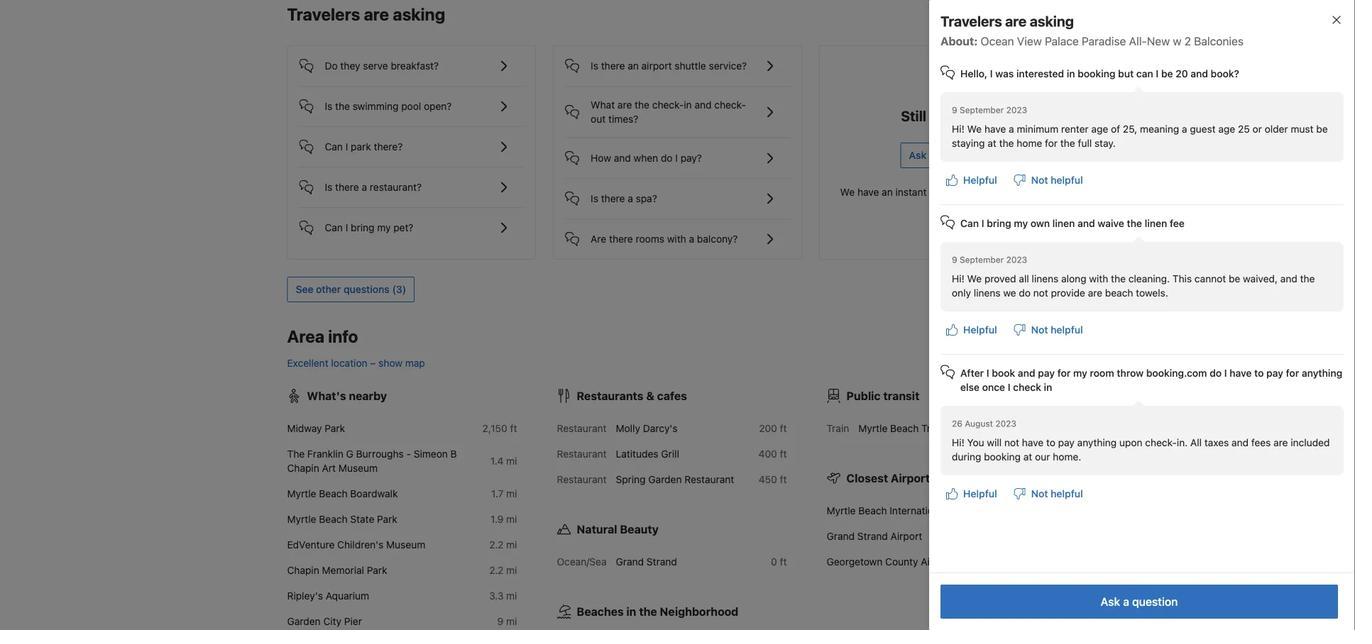 Task type: locate. For each thing, give the bounding box(es) containing it.
1 2.2 mi from the top
[[489, 539, 517, 551]]

1 vertical spatial to
[[1254, 367, 1264, 379]]

museum inside the franklin g burroughs - simeon b chapin art museum
[[338, 462, 378, 474]]

1 horizontal spatial question
[[1132, 595, 1178, 609]]

questions left (3)
[[344, 284, 390, 295]]

myrtle for myrtle beach boardwalk
[[287, 488, 316, 500]]

there left spa?
[[601, 193, 625, 204]]

1 vertical spatial do
[[1019, 287, 1031, 299]]

my for own
[[1014, 218, 1028, 229]]

1 horizontal spatial an
[[882, 186, 893, 198]]

0 vertical spatial at
[[988, 137, 996, 149]]

is up are
[[591, 193, 598, 204]]

helpful down home.
[[1051, 488, 1083, 500]]

bring down most
[[987, 218, 1011, 229]]

2 availability from the top
[[1010, 332, 1059, 344]]

grand strand airport
[[827, 531, 922, 542]]

ft right 2,150
[[510, 423, 517, 434]]

2 hi! from the top
[[952, 273, 964, 285]]

myrtle beach international airport
[[827, 505, 981, 517]]

latitudes grill
[[616, 448, 679, 460]]

can inside button
[[325, 141, 343, 153]]

grand for grand strand
[[616, 556, 644, 568]]

all
[[1190, 437, 1202, 449]]

have left 'instant'
[[857, 186, 879, 198]]

2 chapin from the top
[[287, 565, 319, 576]]

pool
[[401, 100, 421, 112]]

1 vertical spatial not helpful
[[1031, 324, 1083, 336]]

cannot
[[1195, 273, 1226, 285]]

must
[[1291, 123, 1314, 135]]

2 vertical spatial helpful button
[[941, 481, 1003, 507]]

availability
[[1010, 10, 1059, 21], [1010, 332, 1059, 344]]

1 vertical spatial strand
[[647, 556, 677, 568]]

not down home
[[1031, 174, 1048, 186]]

chapin up ripley's
[[287, 565, 319, 576]]

helpful button down during
[[941, 481, 1003, 507]]

beach for train
[[890, 423, 919, 434]]

mi right 1.4
[[506, 455, 517, 467]]

2 september from the top
[[960, 255, 1004, 265]]

book
[[992, 367, 1015, 379]]

3 not helpful from the top
[[1031, 488, 1083, 500]]

at left our
[[1023, 451, 1032, 463]]

check- down the is there an airport shuttle service?
[[652, 99, 684, 111]]

1 vertical spatial helpful
[[963, 324, 997, 336]]

hi! inside hi!  we proved all linens along with the cleaning.  this cannot be waived, and the only linens we do not provide are beach towels.
[[952, 273, 964, 285]]

train left 26
[[921, 423, 944, 434]]

with right the rooms
[[667, 233, 686, 245]]

1 horizontal spatial train
[[921, 423, 944, 434]]

beaches in the neighborhood
[[577, 605, 738, 619]]

with
[[667, 233, 686, 245], [1089, 273, 1108, 285]]

1 vertical spatial see availability button
[[981, 325, 1068, 351]]

2 vertical spatial hi!
[[952, 437, 964, 449]]

and right waived,
[[1280, 273, 1297, 285]]

helpful for for
[[1051, 174, 1083, 186]]

0 vertical spatial linens
[[1032, 273, 1059, 285]]

0 horizontal spatial with
[[667, 233, 686, 245]]

is for is there a spa?
[[591, 193, 598, 204]]

not up check at the bottom right of page
[[1031, 324, 1048, 336]]

bring for own
[[987, 218, 1011, 229]]

bring inside travelers are asking dialog
[[987, 218, 1011, 229]]

hi! for hi!  you will not have to pay anything upon check-in.  all taxes and fees are included during booking at our home.
[[952, 437, 964, 449]]

linen left fee
[[1145, 218, 1167, 229]]

2 vertical spatial not helpful
[[1031, 488, 1083, 500]]

with inside button
[[667, 233, 686, 245]]

questions up own
[[1002, 186, 1047, 198]]

0 horizontal spatial pay
[[1038, 367, 1055, 379]]

1 horizontal spatial to
[[1046, 437, 1055, 449]]

an left 'instant'
[[882, 186, 893, 198]]

0 vertical spatial see
[[990, 10, 1007, 21]]

2 vertical spatial not helpful button
[[1008, 481, 1089, 507]]

1 vertical spatial helpful button
[[941, 317, 1003, 343]]

1 see availability button from the top
[[981, 3, 1068, 28]]

anything inside after i book and pay for my room throw booking.com do i have to pay for anything else once i check in
[[1302, 367, 1342, 379]]

city
[[323, 616, 341, 628]]

1 see availability from the top
[[990, 10, 1059, 21]]

0 vertical spatial to
[[965, 186, 974, 198]]

memorial
[[322, 565, 364, 576]]

0 vertical spatial be
[[1161, 68, 1173, 80]]

2.2 for edventure children's museum
[[489, 539, 504, 551]]

booking.com
[[1146, 367, 1207, 379]]

0 vertical spatial helpful button
[[941, 168, 1003, 193]]

the right waive
[[1127, 218, 1142, 229]]

9 september 2023 for proved
[[952, 255, 1027, 265]]

i left 'pay?' at the top of page
[[675, 152, 678, 164]]

1 helpful from the top
[[963, 174, 997, 186]]

balconies
[[1194, 34, 1244, 48]]

asking
[[393, 4, 445, 24], [1030, 13, 1074, 29]]

there for is there an airport shuttle service?
[[601, 60, 625, 72]]

times?
[[608, 113, 638, 125]]

200
[[759, 423, 777, 434]]

1 horizontal spatial linen
[[1145, 218, 1167, 229]]

are for what are the check-in and check- out times?
[[618, 99, 632, 111]]

my inside after i book and pay for my room throw booking.com do i have to pay for anything else once i check in
[[1073, 367, 1087, 379]]

helpful for booking
[[963, 488, 997, 500]]

we inside hi!  we proved all linens along with the cleaning.  this cannot be waived, and the only linens we do not provide are beach towels.
[[967, 273, 982, 285]]

do down all
[[1019, 287, 1031, 299]]

1 vertical spatial not
[[1004, 437, 1019, 449]]

0 ft
[[771, 556, 787, 568]]

3 helpful from the top
[[963, 488, 997, 500]]

train down public
[[827, 423, 849, 434]]

0 horizontal spatial questions
[[344, 284, 390, 295]]

at inside the hi!  we have a minimum renter age of 25, meaning a guest age 25 or older must be staying at the home for the full stay.
[[988, 137, 996, 149]]

beach for state
[[319, 514, 348, 525]]

2023 up minimum
[[1006, 105, 1027, 115]]

the
[[287, 448, 305, 460]]

strand up georgetown county airport
[[857, 531, 888, 542]]

are inside 'travelers are asking about: ocean view palace paradise all-new w 2 balconies'
[[1005, 13, 1027, 29]]

1 not helpful button from the top
[[1008, 168, 1089, 193]]

2 vertical spatial helpful
[[963, 488, 997, 500]]

1 vertical spatial booking
[[984, 451, 1021, 463]]

children's
[[337, 539, 384, 551]]

aquarium
[[326, 590, 369, 602]]

travelers inside 'travelers are asking about: ocean view palace paradise all-new w 2 balconies'
[[941, 13, 1002, 29]]

garden city pier
[[287, 616, 362, 628]]

helpful button for hi!  you will not have to pay anything upon check-in.  all taxes and fees are included during booking at our home.
[[941, 481, 1003, 507]]

my inside "button"
[[377, 222, 391, 234]]

do
[[325, 60, 338, 72]]

travelers are asking dialog
[[906, 0, 1355, 630]]

3 helpful button from the top
[[941, 481, 1003, 507]]

september up "staying"
[[960, 105, 1004, 115]]

can inside travelers are asking dialog
[[960, 218, 979, 229]]

0 vertical spatial see availability
[[990, 10, 1059, 21]]

airport for grand strand airport
[[891, 531, 922, 542]]

1 vertical spatial grand
[[616, 556, 644, 568]]

ask a question inside travelers are asking dialog
[[1101, 595, 1178, 609]]

i
[[990, 68, 993, 80], [1156, 68, 1159, 80], [346, 141, 348, 153], [675, 152, 678, 164], [981, 218, 984, 229], [346, 222, 348, 234], [987, 367, 989, 379], [1224, 367, 1227, 379], [1008, 382, 1010, 393]]

hi! inside hi!  you will not have to pay anything upon check-in.  all taxes and fees are included during booking at our home.
[[952, 437, 964, 449]]

be right cannot in the top of the page
[[1229, 273, 1240, 285]]

9 for hi!  we proved all linens along with the cleaning.  this cannot be waived, and the only linens we do not provide are beach towels.
[[952, 255, 957, 265]]

mi right 1.9
[[506, 514, 517, 525]]

1 vertical spatial be
[[1316, 123, 1328, 135]]

latitudes
[[616, 448, 658, 460]]

2 horizontal spatial pay
[[1266, 367, 1283, 379]]

0 vertical spatial 2.2 mi
[[489, 539, 517, 551]]

0 vertical spatial park
[[325, 423, 345, 434]]

2 vertical spatial airport
[[921, 556, 953, 568]]

2 9 september 2023 from the top
[[952, 255, 1027, 265]]

2 vertical spatial not
[[1031, 488, 1048, 500]]

my left room
[[1073, 367, 1087, 379]]

my left own
[[1014, 218, 1028, 229]]

not helpful button down provide
[[1008, 317, 1089, 343]]

rooms
[[636, 233, 664, 245]]

2 see availability button from the top
[[981, 325, 1068, 351]]

2 not helpful from the top
[[1031, 324, 1083, 336]]

bring for pet?
[[351, 222, 374, 234]]

0 horizontal spatial at
[[988, 137, 996, 149]]

park down children's
[[367, 565, 387, 576]]

2 2.2 from the top
[[489, 565, 504, 576]]

hi! down depot
[[952, 437, 964, 449]]

is there a restaurant?
[[325, 181, 422, 193]]

we left 'instant'
[[840, 186, 855, 198]]

ask inside travelers are asking dialog
[[1101, 595, 1120, 609]]

2023 for all
[[1006, 255, 1027, 265]]

see availability
[[990, 10, 1059, 21], [990, 332, 1059, 344]]

interested
[[1016, 68, 1064, 80]]

1 vertical spatial 2.2
[[489, 565, 504, 576]]

see availability button for travelers are asking
[[981, 3, 1068, 28]]

1 2.2 from the top
[[489, 539, 504, 551]]

2 horizontal spatial my
[[1073, 367, 1087, 379]]

serve
[[363, 60, 388, 72]]

beach down the 'art'
[[319, 488, 348, 500]]

see availability up the view
[[990, 10, 1059, 21]]

and inside button
[[614, 152, 631, 164]]

pay up check at the bottom right of page
[[1038, 367, 1055, 379]]

after
[[960, 367, 984, 379]]

1 vertical spatial airport
[[891, 531, 922, 542]]

restaurant down restaurants
[[557, 423, 607, 434]]

2 not helpful button from the top
[[1008, 317, 1089, 343]]

in down shuttle
[[684, 99, 692, 111]]

1 9 september 2023 from the top
[[952, 105, 1027, 115]]

taxes
[[1204, 437, 1229, 449]]

to inside hi!  you will not have to pay anything upon check-in.  all taxes and fees are included during booking at our home.
[[1046, 437, 1055, 449]]

garden down ripley's
[[287, 616, 321, 628]]

how and when do i pay? button
[[565, 138, 790, 167]]

1 horizontal spatial with
[[1089, 273, 1108, 285]]

the up times?
[[635, 99, 650, 111]]

0 vertical spatial booking
[[1078, 68, 1115, 80]]

an for instant
[[882, 186, 893, 198]]

9 september 2023 for have
[[952, 105, 1027, 115]]

2.2 mi down 1.9 mi
[[489, 539, 517, 551]]

1 vertical spatial ask a question
[[1101, 595, 1178, 609]]

at for our
[[1023, 451, 1032, 463]]

0 vertical spatial with
[[667, 233, 686, 245]]

pay up home.
[[1058, 437, 1075, 449]]

restaurant left 'spring'
[[557, 474, 607, 486]]

have down 1.8 at the bottom right of page
[[1022, 437, 1044, 449]]

not helpful button
[[1008, 168, 1089, 193], [1008, 317, 1089, 343], [1008, 481, 1089, 507]]

hi! inside the hi!  we have a minimum renter age of 25, meaning a guest age 25 or older must be staying at the home for the full stay.
[[952, 123, 964, 135]]

is inside "button"
[[591, 60, 598, 72]]

strand for grand strand
[[647, 556, 677, 568]]

1.7 mi
[[491, 488, 517, 500]]

strand for grand strand airport
[[857, 531, 888, 542]]

2 horizontal spatial to
[[1254, 367, 1264, 379]]

what
[[591, 99, 615, 111]]

are inside hi!  we proved all linens along with the cleaning.  this cannot be waived, and the only linens we do not provide are beach towels.
[[1088, 287, 1102, 299]]

can down is there a restaurant?
[[325, 222, 343, 234]]

but
[[1118, 68, 1134, 80]]

1 vertical spatial museum
[[386, 539, 425, 551]]

can i park there?
[[325, 141, 403, 153]]

not helpful down home.
[[1031, 488, 1083, 500]]

2
[[1184, 34, 1191, 48]]

0 horizontal spatial check-
[[652, 99, 684, 111]]

see availability button for area info
[[981, 325, 1068, 351]]

mi for edventure children's museum
[[506, 539, 517, 551]]

stay.
[[1095, 137, 1116, 149]]

0 horizontal spatial asking
[[393, 4, 445, 24]]

paradise
[[1082, 34, 1126, 48]]

mi
[[1046, 423, 1057, 434], [506, 455, 517, 467], [506, 488, 517, 500], [506, 514, 517, 525], [506, 539, 517, 551], [506, 565, 517, 576], [506, 590, 517, 602], [506, 616, 517, 628]]

in right interested on the right top of the page
[[1067, 68, 1075, 80]]

1 horizontal spatial strand
[[857, 531, 888, 542]]

1 not from the top
[[1031, 174, 1048, 186]]

1 vertical spatial chapin
[[287, 565, 319, 576]]

1 vertical spatial see availability
[[990, 332, 1059, 344]]

20
[[1176, 68, 1188, 80]]

0 horizontal spatial bring
[[351, 222, 374, 234]]

9 september 2023 down was
[[952, 105, 1027, 115]]

0 horizontal spatial to
[[965, 186, 974, 198]]

0 horizontal spatial linens
[[974, 287, 1001, 299]]

can inside "button"
[[325, 222, 343, 234]]

0 vertical spatial not helpful button
[[1008, 168, 1089, 193]]

0 vertical spatial anything
[[1302, 367, 1342, 379]]

are
[[591, 233, 606, 245]]

other
[[316, 284, 341, 295]]

2023 for not
[[995, 419, 1016, 429]]

not down our
[[1031, 488, 1048, 500]]

2.2 down 1.9
[[489, 539, 504, 551]]

how
[[591, 152, 611, 164]]

ft for 2,150 ft
[[510, 423, 517, 434]]

1 vertical spatial september
[[960, 255, 1004, 265]]

0 vertical spatial september
[[960, 105, 1004, 115]]

2 horizontal spatial be
[[1316, 123, 1328, 135]]

do right when
[[661, 152, 673, 164]]

1 vertical spatial helpful
[[1051, 324, 1083, 336]]

myrtle for myrtle beach train depot
[[858, 423, 888, 434]]

0 vertical spatial not
[[1033, 287, 1048, 299]]

1 september from the top
[[960, 105, 1004, 115]]

not
[[1033, 287, 1048, 299], [1004, 437, 1019, 449]]

spring garden restaurant
[[616, 474, 734, 486]]

not helpful button for our
[[1008, 481, 1089, 507]]

1 helpful from the top
[[1051, 174, 1083, 186]]

2 helpful from the top
[[1051, 324, 1083, 336]]

see availability button up book
[[981, 325, 1068, 351]]

0 horizontal spatial linen
[[1053, 218, 1075, 229]]

mi for the franklin g burroughs - simeon b chapin art museum
[[506, 455, 517, 467]]

beach for international
[[858, 505, 887, 517]]

the left swimming
[[335, 100, 350, 112]]

1 horizontal spatial questions
[[1002, 186, 1047, 198]]

check- down "service?"
[[714, 99, 746, 111]]

26 august 2023
[[952, 419, 1016, 429]]

not helpful up can i bring my own linen and waive the linen fee
[[1031, 174, 1083, 186]]

area
[[287, 327, 324, 346]]

we up only
[[967, 273, 982, 285]]

this
[[1173, 273, 1192, 285]]

strand
[[857, 531, 888, 542], [647, 556, 677, 568]]

2 not from the top
[[1031, 324, 1048, 336]]

not helpful button for the
[[1008, 168, 1089, 193]]

cafes
[[657, 389, 687, 403]]

still
[[901, 107, 926, 124]]

fee
[[1170, 218, 1185, 229]]

1 availability from the top
[[1010, 10, 1059, 21]]

my
[[1014, 218, 1028, 229], [377, 222, 391, 234], [1073, 367, 1087, 379]]

0 horizontal spatial my
[[377, 222, 391, 234]]

be
[[1161, 68, 1173, 80], [1316, 123, 1328, 135], [1229, 273, 1240, 285]]

linens down proved
[[974, 287, 1001, 299]]

question inside travelers are asking dialog
[[1132, 595, 1178, 609]]

and left fees
[[1232, 437, 1249, 449]]

1 horizontal spatial my
[[1014, 218, 1028, 229]]

1 hi! from the top
[[952, 123, 964, 135]]

2023 for a
[[1006, 105, 1027, 115]]

chapin inside the franklin g burroughs - simeon b chapin art museum
[[287, 462, 319, 474]]

see for area info
[[990, 332, 1007, 344]]

ft right 200 on the bottom right
[[780, 423, 787, 434]]

and inside the what are the check-in and check- out times?
[[695, 99, 712, 111]]

the inside is the swimming pool open? button
[[335, 100, 350, 112]]

1.9
[[491, 514, 504, 525]]

1 vertical spatial 9 september 2023
[[952, 255, 1027, 265]]

we
[[1003, 287, 1016, 299]]

1 vertical spatial ask a question button
[[941, 585, 1338, 619]]

0 horizontal spatial not
[[1004, 437, 1019, 449]]

2.2 for chapin memorial park
[[489, 565, 504, 576]]

2 helpful button from the top
[[941, 317, 1003, 343]]

2.2 mi for museum
[[489, 539, 517, 551]]

asking inside 'travelers are asking about: ocean view palace paradise all-new w 2 balconies'
[[1030, 13, 1074, 29]]

2023 up will
[[995, 419, 1016, 429]]

burroughs
[[356, 448, 404, 460]]

0 vertical spatial hi!
[[952, 123, 964, 135]]

beach down the myrtle beach boardwalk
[[319, 514, 348, 525]]

renter
[[1061, 123, 1089, 135]]

helpful
[[963, 174, 997, 186], [963, 324, 997, 336], [963, 488, 997, 500]]

there for are there rooms with a balcony?
[[609, 233, 633, 245]]

grand up georgetown
[[827, 531, 855, 542]]

what are the check-in and check- out times? button
[[565, 87, 790, 126]]

we up "staying"
[[967, 123, 982, 135]]

to for we have an instant answer to most questions
[[965, 186, 974, 198]]

and
[[1191, 68, 1208, 80], [695, 99, 712, 111], [614, 152, 631, 164], [1078, 218, 1095, 229], [1280, 273, 1297, 285], [1018, 367, 1035, 379], [1232, 437, 1249, 449]]

2.2 mi up 3.3 mi on the left of page
[[489, 565, 517, 576]]

0 horizontal spatial anything
[[1077, 437, 1117, 449]]

2.2 up 3.3
[[489, 565, 504, 576]]

3.3
[[489, 590, 504, 602]]

to up fees
[[1254, 367, 1264, 379]]

there inside "button"
[[601, 60, 625, 72]]

are inside the what are the check-in and check- out times?
[[618, 99, 632, 111]]

hi!  we have a minimum renter age of 25, meaning a guest age 25 or older must be staying at the home for the full stay.
[[952, 123, 1328, 149]]

not helpful for are
[[1031, 324, 1083, 336]]

not helpful down provide
[[1031, 324, 1083, 336]]

0 horizontal spatial ask
[[909, 149, 926, 161]]

1 vertical spatial questions
[[344, 284, 390, 295]]

9 september 2023 up proved
[[952, 255, 1027, 265]]

travelers up do
[[287, 4, 360, 24]]

mi down 1.9 mi
[[506, 539, 517, 551]]

closest
[[846, 472, 888, 485]]

2 train from the left
[[921, 423, 944, 434]]

an inside "button"
[[628, 60, 639, 72]]

waived,
[[1243, 273, 1278, 285]]

3 not helpful button from the top
[[1008, 481, 1089, 507]]

3 hi! from the top
[[952, 437, 964, 449]]

i down most
[[981, 218, 984, 229]]

0 vertical spatial see availability button
[[981, 3, 1068, 28]]

2 helpful from the top
[[963, 324, 997, 336]]

see other questions (3) button
[[287, 277, 415, 302]]

helpful for beach
[[1051, 324, 1083, 336]]

9 up only
[[952, 255, 957, 265]]

museum right children's
[[386, 539, 425, 551]]

hi!  you will not have to pay anything upon check-in.  all taxes and fees are included during booking at our home.
[[952, 437, 1330, 463]]

to for hi!  you will not have to pay anything upon check-in.  all taxes and fees are included during booking at our home.
[[1046, 437, 1055, 449]]

ft for 200 ft
[[780, 423, 787, 434]]

1 horizontal spatial pay
[[1058, 437, 1075, 449]]

1 not helpful from the top
[[1031, 174, 1083, 186]]

age up stay.
[[1091, 123, 1108, 135]]

view
[[1017, 34, 1042, 48]]

1 horizontal spatial ask a question
[[1101, 595, 1178, 609]]

1 horizontal spatial asking
[[1030, 13, 1074, 29]]

mi for garden city pier
[[506, 616, 517, 628]]

1 chapin from the top
[[287, 462, 319, 474]]

check- right upon
[[1145, 437, 1177, 449]]

2 2.2 mi from the top
[[489, 565, 517, 576]]

there up what
[[601, 60, 625, 72]]

1 vertical spatial 9
[[952, 255, 957, 265]]

0 vertical spatial 9
[[952, 105, 957, 115]]

1 horizontal spatial booking
[[1078, 68, 1115, 80]]

there for is there a spa?
[[601, 193, 625, 204]]

and right 'how'
[[614, 152, 631, 164]]

airport for georgetown county airport
[[921, 556, 953, 568]]

grand
[[827, 531, 855, 542], [616, 556, 644, 568]]

asking up palace
[[1030, 13, 1074, 29]]

and inside after i book and pay for my room throw booking.com do i have to pay for anything else once i check in
[[1018, 367, 1035, 379]]

booking left but
[[1078, 68, 1115, 80]]

are up the view
[[1005, 13, 1027, 29]]

1 vertical spatial an
[[882, 186, 893, 198]]

2 vertical spatial 9
[[497, 616, 504, 628]]

county
[[885, 556, 918, 568]]

see availability button up the view
[[981, 3, 1068, 28]]

1 horizontal spatial at
[[1023, 451, 1032, 463]]

1 vertical spatial linens
[[974, 287, 1001, 299]]

1 horizontal spatial ask
[[1101, 595, 1120, 609]]

or
[[1253, 123, 1262, 135]]

september up proved
[[960, 255, 1004, 265]]

once
[[982, 382, 1005, 393]]

chapin down the
[[287, 462, 319, 474]]

train
[[827, 423, 849, 434], [921, 423, 944, 434]]

can
[[325, 141, 343, 153], [960, 218, 979, 229], [325, 222, 343, 234]]

0
[[771, 556, 777, 568]]

see availability for area info
[[990, 332, 1059, 344]]

1 helpful button from the top
[[941, 168, 1003, 193]]

hi! up "staying"
[[952, 123, 964, 135]]

0 vertical spatial garden
[[648, 474, 682, 486]]

museum
[[338, 462, 378, 474], [386, 539, 425, 551]]

can for can i bring my pet?
[[325, 222, 343, 234]]

not for provide
[[1031, 324, 1048, 336]]

the left home
[[999, 137, 1014, 149]]

1.7
[[491, 488, 504, 500]]

availability up the view
[[1010, 10, 1059, 21]]

1 vertical spatial 2023
[[1006, 255, 1027, 265]]

2 age from the left
[[1218, 123, 1235, 135]]

restaurant for molly darcy's
[[557, 423, 607, 434]]

450 ft
[[759, 474, 787, 486]]

9 september 2023
[[952, 105, 1027, 115], [952, 255, 1027, 265]]

airport right the international
[[950, 505, 981, 517]]

beach
[[890, 423, 919, 434], [319, 488, 348, 500], [858, 505, 887, 517], [319, 514, 348, 525]]

do inside hi!  we proved all linens along with the cleaning.  this cannot be waived, and the only linens we do not provide are beach towels.
[[1019, 287, 1031, 299]]

museum down g
[[338, 462, 378, 474]]

0 vertical spatial grand
[[827, 531, 855, 542]]

at inside hi!  you will not have to pay anything upon check-in.  all taxes and fees are included during booking at our home.
[[1023, 451, 1032, 463]]

bring inside "button"
[[351, 222, 374, 234]]

not left provide
[[1033, 287, 1048, 299]]

we inside the hi!  we have a minimum renter age of 25, meaning a guest age 25 or older must be staying at the home for the full stay.
[[967, 123, 982, 135]]

0 vertical spatial helpful
[[963, 174, 997, 186]]

anything inside hi!  you will not have to pay anything upon check-in.  all taxes and fees are included during booking at our home.
[[1077, 437, 1117, 449]]

helpful for do
[[963, 324, 997, 336]]

i down is there a restaurant?
[[346, 222, 348, 234]]

1 vertical spatial anything
[[1077, 437, 1117, 449]]

1 horizontal spatial museum
[[386, 539, 425, 551]]

can left park
[[325, 141, 343, 153]]

garden down grill
[[648, 474, 682, 486]]

do right booking.com at the right of page
[[1210, 367, 1222, 379]]

mi for ripley's aquarium
[[506, 590, 517, 602]]

have inside the hi!  we have a minimum renter age of 25, meaning a guest age 25 or older must be staying at the home for the full stay.
[[984, 123, 1006, 135]]

2 see availability from the top
[[990, 332, 1059, 344]]

0 vertical spatial ask a question
[[909, 149, 978, 161]]

pier
[[344, 616, 362, 628]]

1 horizontal spatial anything
[[1302, 367, 1342, 379]]

1 vertical spatial at
[[1023, 451, 1032, 463]]

art
[[322, 462, 336, 474]]

was
[[995, 68, 1014, 80]]

asking for travelers are asking about: ocean view palace paradise all-new w 2 balconies
[[1030, 13, 1074, 29]]

i up once
[[987, 367, 989, 379]]

3 not from the top
[[1031, 488, 1048, 500]]



Task type: describe. For each thing, give the bounding box(es) containing it.
2,150
[[482, 423, 507, 434]]

do they serve breakfast?
[[325, 60, 439, 72]]

restaurant?
[[370, 181, 422, 193]]

see for travelers are asking
[[990, 10, 1007, 21]]

hi! for hi!  we proved all linens along with the cleaning.  this cannot be waived, and the only linens we do not provide are beach towels.
[[952, 273, 964, 285]]

check- inside hi!  you will not have to pay anything upon check-in.  all taxes and fees are included during booking at our home.
[[1145, 437, 1177, 449]]

edventure children's museum
[[287, 539, 425, 551]]

questions inside button
[[344, 284, 390, 295]]

i left was
[[990, 68, 993, 80]]

myrtle for myrtle beach international airport
[[827, 505, 856, 517]]

myrtle for myrtle beach state park
[[287, 514, 316, 525]]

restaurant left 450
[[684, 474, 734, 486]]

home.
[[1053, 451, 1081, 463]]

public
[[846, 389, 881, 403]]

1 vertical spatial see
[[296, 284, 313, 295]]

i down book
[[1008, 382, 1010, 393]]

beauty
[[620, 523, 659, 536]]

hello,
[[960, 68, 987, 80]]

helpful for staying
[[963, 174, 997, 186]]

travelers are asking
[[287, 4, 445, 24]]

august
[[965, 419, 993, 429]]

do they serve breakfast? button
[[299, 46, 524, 75]]

grand strand
[[616, 556, 677, 568]]

have inside after i book and pay for my room throw booking.com do i have to pay for anything else once i check in
[[1230, 367, 1252, 379]]

boardwalk
[[350, 488, 398, 500]]

grill
[[661, 448, 679, 460]]

helpful button for hi!  we have a minimum renter age of 25, meaning a guest age 25 or older must be staying at the home for the full stay.
[[941, 168, 1003, 193]]

with inside hi!  we proved all linens along with the cleaning.  this cannot be waived, and the only linens we do not provide are beach towels.
[[1089, 273, 1108, 285]]

and left waive
[[1078, 218, 1095, 229]]

3 helpful from the top
[[1051, 488, 1083, 500]]

question for the bottom the ask a question button
[[1132, 595, 1178, 609]]

9 mi
[[497, 616, 517, 628]]

restaurant for latitudes grill
[[557, 448, 607, 460]]

about:
[[941, 34, 978, 48]]

what's
[[307, 389, 346, 403]]

fees
[[1251, 437, 1271, 449]]

400
[[759, 448, 777, 460]]

0 vertical spatial questions
[[1002, 186, 1047, 198]]

restaurants
[[577, 389, 643, 403]]

ft for 0 ft
[[780, 556, 787, 568]]

all-
[[1129, 34, 1147, 48]]

is there an airport shuttle service? button
[[565, 46, 790, 75]]

can i bring my pet? button
[[299, 208, 524, 236]]

mi for myrtle beach boardwalk
[[506, 488, 517, 500]]

georgetown county airport
[[827, 556, 953, 568]]

shuttle
[[675, 60, 706, 72]]

is for is there a restaurant?
[[325, 181, 332, 193]]

an for airport
[[628, 60, 639, 72]]

how and when do i pay?
[[591, 152, 702, 164]]

neighborhood
[[660, 605, 738, 619]]

we for can
[[967, 273, 982, 285]]

the up beach
[[1111, 273, 1126, 285]]

asking for travelers are asking
[[393, 4, 445, 24]]

ft for 450 ft
[[780, 474, 787, 486]]

not inside hi!  we proved all linens along with the cleaning.  this cannot be waived, and the only linens we do not provide are beach towels.
[[1033, 287, 1048, 299]]

hi! for hi!  we have a minimum renter age of 25, meaning a guest age 25 or older must be staying at the home for the full stay.
[[952, 123, 964, 135]]

w
[[1173, 34, 1181, 48]]

natural
[[577, 523, 617, 536]]

can for can i park there?
[[325, 141, 343, 153]]

not helpful for home.
[[1031, 488, 1083, 500]]

waive
[[1098, 218, 1124, 229]]

to inside after i book and pay for my room throw booking.com do i have to pay for anything else once i check in
[[1254, 367, 1264, 379]]

do inside button
[[661, 152, 673, 164]]

midway
[[287, 423, 322, 434]]

my for pet?
[[377, 222, 391, 234]]

can for can i bring my own linen and waive the linen fee
[[960, 218, 979, 229]]

and inside hi!  you will not have to pay anything upon check-in.  all taxes and fees are included during booking at our home.
[[1232, 437, 1249, 449]]

is for is there an airport shuttle service?
[[591, 60, 598, 72]]

not for the
[[1031, 174, 1048, 186]]

not helpful for home
[[1031, 174, 1083, 186]]

0 vertical spatial ask
[[909, 149, 926, 161]]

be inside the hi!  we have a minimum renter age of 25, meaning a guest age 25 or older must be staying at the home for the full stay.
[[1316, 123, 1328, 135]]

are for travelers are asking
[[364, 4, 389, 24]]

0 vertical spatial airport
[[950, 505, 981, 517]]

400 ft
[[759, 448, 787, 460]]

i inside button
[[675, 152, 678, 164]]

2 vertical spatial park
[[367, 565, 387, 576]]

question for topmost the ask a question button
[[937, 149, 978, 161]]

be inside hi!  we proved all linens along with the cleaning.  this cannot be waived, and the only linens we do not provide are beach towels.
[[1229, 273, 1240, 285]]

in inside the what are the check-in and check- out times?
[[684, 99, 692, 111]]

mi for chapin memorial park
[[506, 565, 517, 576]]

1 horizontal spatial garden
[[648, 474, 682, 486]]

1 vertical spatial we
[[840, 186, 855, 198]]

the right beaches
[[639, 605, 657, 619]]

is there a spa? button
[[565, 179, 790, 207]]

the right waived,
[[1300, 273, 1315, 285]]

instant
[[895, 186, 927, 198]]

0 horizontal spatial garden
[[287, 616, 321, 628]]

see availability for travelers are asking
[[990, 10, 1059, 21]]

info
[[328, 327, 358, 346]]

450
[[759, 474, 777, 486]]

i right booking.com at the right of page
[[1224, 367, 1227, 379]]

is there a restaurant? button
[[299, 168, 524, 196]]

myrtle beach train depot
[[858, 423, 975, 434]]

room
[[1090, 367, 1114, 379]]

do inside after i book and pay for my room throw booking.com do i have to pay for anything else once i check in
[[1210, 367, 1222, 379]]

beach for boardwalk
[[319, 488, 348, 500]]

you
[[967, 437, 984, 449]]

(3)
[[392, 284, 406, 295]]

200 ft
[[759, 423, 787, 434]]

ft for 400 ft
[[780, 448, 787, 460]]

in.
[[1177, 437, 1188, 449]]

spa?
[[636, 193, 657, 204]]

and right 20 at top right
[[1191, 68, 1208, 80]]

not for our
[[1031, 488, 1048, 500]]

availability for area info
[[1010, 332, 1059, 344]]

are there rooms with a balcony?
[[591, 233, 738, 245]]

1 horizontal spatial linens
[[1032, 273, 1059, 285]]

the down renter
[[1060, 137, 1075, 149]]

franklin
[[307, 448, 343, 460]]

1 linen from the left
[[1053, 218, 1075, 229]]

hi!  we proved all linens along with the cleaning.  this cannot be waived, and the only linens we do not provide are beach towels.
[[952, 273, 1315, 299]]

booking inside hi!  you will not have to pay anything upon check-in.  all taxes and fees are included during booking at our home.
[[984, 451, 1021, 463]]

0 horizontal spatial ask a question
[[909, 149, 978, 161]]

2.2 mi for park
[[489, 565, 517, 576]]

there for is there a restaurant?
[[335, 181, 359, 193]]

1.9 mi
[[491, 514, 517, 525]]

mi for myrtle beach state park
[[506, 514, 517, 525]]

grand for grand strand airport
[[827, 531, 855, 542]]

and inside hi!  we proved all linens along with the cleaning.  this cannot be waived, and the only linens we do not provide are beach towels.
[[1280, 273, 1297, 285]]

travelers for travelers are asking about: ocean view palace paradise all-new w 2 balconies
[[941, 13, 1002, 29]]

at for the
[[988, 137, 996, 149]]

i inside button
[[346, 141, 348, 153]]

beach
[[1105, 287, 1133, 299]]

september for have
[[960, 105, 1004, 115]]

during
[[952, 451, 981, 463]]

b
[[451, 448, 457, 460]]

the inside the what are the check-in and check- out times?
[[635, 99, 650, 111]]

have inside hi!  you will not have to pay anything upon check-in.  all taxes and fees are included during booking at our home.
[[1022, 437, 1044, 449]]

are inside hi!  you will not have to pay anything upon check-in.  all taxes and fees are included during booking at our home.
[[1274, 437, 1288, 449]]

we for hello,
[[967, 123, 982, 135]]

minimum
[[1017, 123, 1059, 135]]

2,150 ft
[[482, 423, 517, 434]]

2 linen from the left
[[1145, 218, 1167, 229]]

for inside the hi!  we have a minimum renter age of 25, meaning a guest age 25 or older must be staying at the home for the full stay.
[[1045, 137, 1058, 149]]

public transit
[[846, 389, 919, 403]]

september for proved
[[960, 255, 1004, 265]]

is for is the swimming pool open?
[[325, 100, 332, 112]]

1 horizontal spatial check-
[[714, 99, 746, 111]]

0 vertical spatial ask a question button
[[901, 143, 986, 168]]

not inside hi!  you will not have to pay anything upon check-in.  all taxes and fees are included during booking at our home.
[[1004, 437, 1019, 449]]

in inside after i book and pay for my room throw booking.com do i have to pay for anything else once i check in
[[1044, 382, 1052, 393]]

travelers for travelers are asking
[[287, 4, 360, 24]]

of
[[1111, 123, 1120, 135]]

is the swimming pool open?
[[325, 100, 452, 112]]

i right "can"
[[1156, 68, 1159, 80]]

georgetown
[[827, 556, 883, 568]]

mi right 1.8 at the bottom right of page
[[1046, 423, 1057, 434]]

most
[[977, 186, 999, 198]]

park
[[351, 141, 371, 153]]

nearby
[[349, 389, 387, 403]]

helpful button for hi!  we proved all linens along with the cleaning.  this cannot be waived, and the only linens we do not provide are beach towels.
[[941, 317, 1003, 343]]

not helpful button for provide
[[1008, 317, 1089, 343]]

is there an airport shuttle service?
[[591, 60, 747, 72]]

9 for hi!  we have a minimum renter age of 25, meaning a guest age 25 or older must be staying at the home for the full stay.
[[952, 105, 957, 115]]

i inside "button"
[[346, 222, 348, 234]]

can i park there? button
[[299, 127, 524, 155]]

restaurants & cafes
[[577, 389, 687, 403]]

staying
[[952, 137, 985, 149]]

book?
[[1211, 68, 1239, 80]]

can i bring my pet?
[[325, 222, 413, 234]]

open?
[[424, 100, 452, 112]]

pay?
[[681, 152, 702, 164]]

restaurant for spring garden restaurant
[[557, 474, 607, 486]]

availability for travelers are asking
[[1010, 10, 1059, 21]]

when
[[634, 152, 658, 164]]

international
[[890, 505, 947, 517]]

check
[[1013, 382, 1041, 393]]

pay inside hi!  you will not have to pay anything upon check-in.  all taxes and fees are included during booking at our home.
[[1058, 437, 1075, 449]]

edventure
[[287, 539, 335, 551]]

airports
[[891, 472, 936, 485]]

1 age from the left
[[1091, 123, 1108, 135]]

in right beaches
[[626, 605, 636, 619]]

3.3 mi
[[489, 590, 517, 602]]

1 train from the left
[[827, 423, 849, 434]]

only
[[952, 287, 971, 299]]

the franklin g burroughs - simeon b chapin art museum
[[287, 448, 457, 474]]

0 horizontal spatial be
[[1161, 68, 1173, 80]]

are for travelers are asking about: ocean view palace paradise all-new w 2 balconies
[[1005, 13, 1027, 29]]

along
[[1061, 273, 1086, 285]]

1 vertical spatial park
[[377, 514, 397, 525]]

included
[[1291, 437, 1330, 449]]

own
[[1031, 218, 1050, 229]]

upon
[[1119, 437, 1142, 449]]



Task type: vqa. For each thing, say whether or not it's contained in the screenshot.
the Kuching 52 things to do
no



